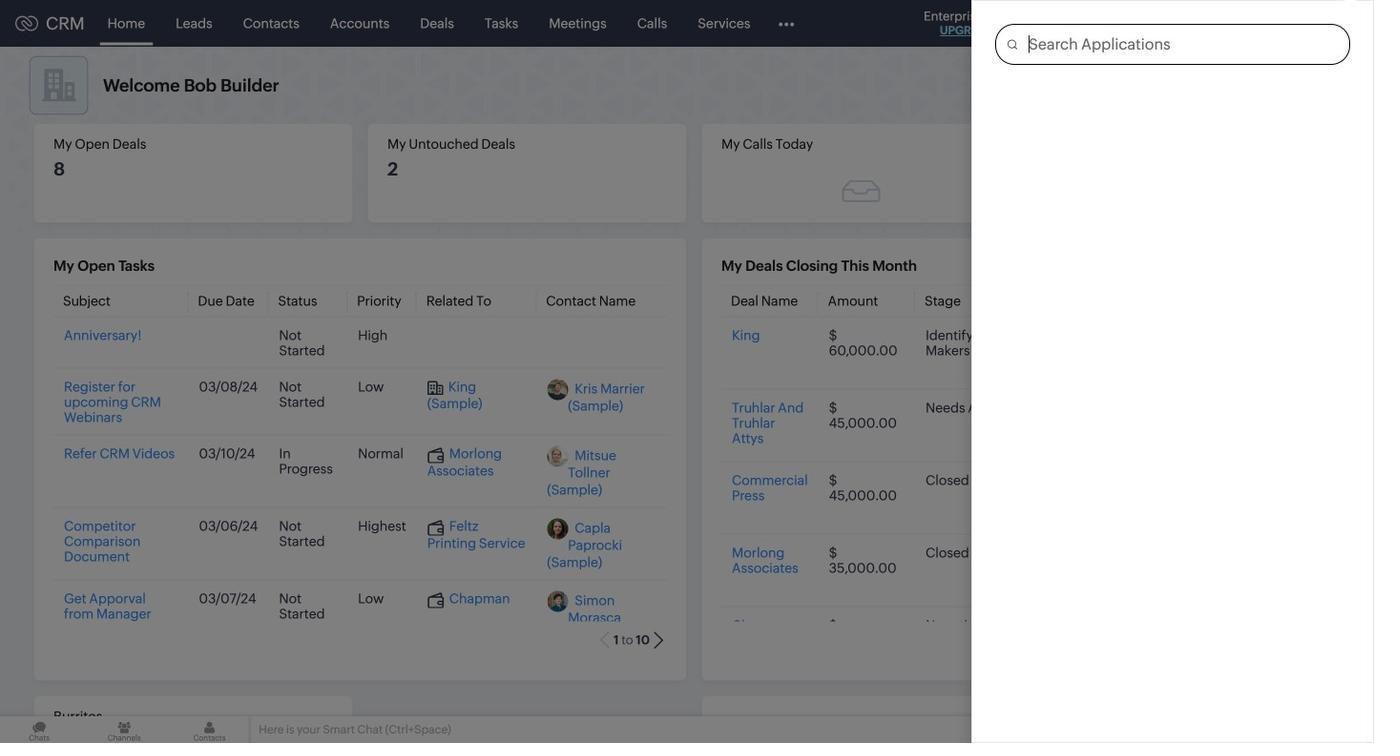 Task type: describe. For each thing, give the bounding box(es) containing it.
Search Applications text field
[[1017, 25, 1350, 64]]

signals image
[[1136, 15, 1149, 31]]

create menu element
[[1038, 0, 1085, 46]]

profile image
[[1288, 8, 1319, 39]]

profile element
[[1277, 0, 1330, 46]]

channels image
[[85, 717, 164, 743]]



Task type: vqa. For each thing, say whether or not it's contained in the screenshot.
Search image in the top of the page
yes



Task type: locate. For each thing, give the bounding box(es) containing it.
contacts image
[[170, 717, 249, 743]]

logo image
[[15, 16, 38, 31]]

calendar image
[[1172, 16, 1188, 31]]

signals element
[[1124, 0, 1161, 47]]

search element
[[1085, 0, 1124, 47]]

chats image
[[0, 717, 78, 743]]

create menu image
[[1050, 12, 1074, 35]]

search image
[[1097, 15, 1113, 31]]



